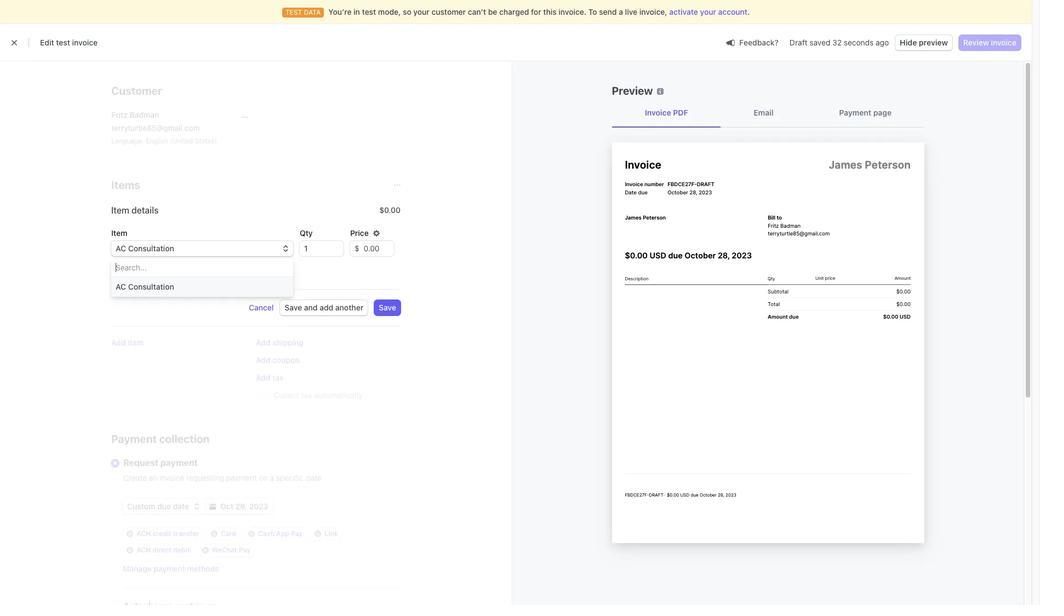 Task type: locate. For each thing, give the bounding box(es) containing it.
remove link image
[[315, 531, 321, 538]]

seconds
[[844, 38, 874, 47]]

feedback?
[[740, 38, 779, 47]]

pdf
[[673, 108, 688, 117]]

1 vertical spatial item
[[111, 229, 127, 238]]

hide preview button
[[896, 35, 953, 50]]

add
[[111, 338, 126, 348], [256, 338, 270, 348], [256, 356, 270, 365], [256, 373, 270, 383]]

1 vertical spatial svg image
[[209, 504, 216, 510]]

0 horizontal spatial save
[[285, 303, 302, 312]]

add up add tax
[[256, 356, 270, 365]]

invoice inside request payment create an invoice requesting payment on a specific date
[[160, 474, 184, 483]]

save for save and add another
[[285, 303, 302, 312]]

date inside request payment create an invoice requesting payment on a specific date
[[306, 474, 322, 483]]

0 horizontal spatial test
[[56, 38, 70, 47]]

0 horizontal spatial payment
[[111, 433, 157, 446]]

1 vertical spatial payment
[[111, 433, 157, 446]]

0 vertical spatial pay
[[291, 530, 303, 538]]

item left 'options'
[[111, 268, 127, 277]]

ac down the item options
[[116, 282, 126, 292]]

oct
[[220, 502, 233, 511]]

0 horizontal spatial svg image
[[209, 504, 216, 510]]

item inside "button"
[[111, 268, 127, 277]]

payment for payment collection
[[111, 433, 157, 446]]

item left details
[[111, 206, 129, 215]]

add left item
[[111, 338, 126, 348]]

0 vertical spatial date
[[306, 474, 322, 483]]

invoice right an
[[160, 474, 184, 483]]

.
[[748, 7, 750, 16]]

1 vertical spatial ac consultation
[[116, 282, 174, 292]]

ac consultation up 'options'
[[116, 244, 174, 253]]

ac
[[116, 244, 126, 253], [116, 282, 126, 292]]

add coupon button
[[256, 355, 300, 366]]

preview
[[612, 84, 653, 97]]

0 vertical spatial ach
[[136, 530, 151, 538]]

1 ac consultation from the top
[[116, 244, 174, 253]]

date left svg icon
[[173, 502, 189, 511]]

payment down collection
[[160, 458, 198, 468]]

tab list containing invoice pdf
[[612, 99, 924, 128]]

specific
[[276, 474, 304, 483]]

0 vertical spatial item
[[111, 206, 129, 215]]

remove ach direct debit image
[[127, 548, 133, 554]]

consultation down 'options'
[[128, 282, 174, 292]]

tax
[[272, 373, 284, 383], [301, 391, 312, 400]]

tax inside button
[[272, 373, 284, 383]]

save left and
[[285, 303, 302, 312]]

can't
[[468, 7, 486, 16]]

2 ach from the top
[[136, 547, 151, 555]]

3 item from the top
[[111, 268, 127, 277]]

oct 28, 2023
[[220, 502, 268, 511]]

payment down ach direct debit
[[154, 565, 185, 574]]

remove wechat pay image
[[202, 548, 209, 554]]

payment up request
[[111, 433, 157, 446]]

review invoice button
[[959, 35, 1021, 50]]

2 ac from the top
[[116, 282, 126, 292]]

1 horizontal spatial a
[[619, 7, 623, 16]]

0 vertical spatial tax
[[272, 373, 284, 383]]

remove cash app pay image
[[248, 531, 255, 538]]

item details
[[111, 206, 159, 215]]

svg image inside oct 28, 2023 button
[[209, 504, 216, 510]]

collect tax automatically
[[274, 391, 363, 400]]

1 horizontal spatial svg image
[[241, 114, 248, 121]]

payment left on
[[226, 474, 257, 483]]

1 horizontal spatial test
[[362, 7, 376, 16]]

save right another
[[379, 303, 396, 312]]

page
[[873, 108, 892, 117]]

ac consultation down 'options'
[[116, 282, 174, 292]]

tax down add coupon button
[[272, 373, 284, 383]]

on
[[259, 474, 268, 483]]

date
[[306, 474, 322, 483], [173, 502, 189, 511]]

svg image
[[194, 504, 200, 510]]

your
[[414, 7, 430, 16], [700, 7, 716, 16]]

custom due date button
[[123, 499, 204, 515]]

consultation
[[128, 244, 174, 253], [128, 282, 174, 292]]

0 horizontal spatial pay
[[239, 547, 251, 555]]

review invoice
[[964, 38, 1017, 47]]

test
[[362, 7, 376, 16], [56, 38, 70, 47]]

1 vertical spatial ac
[[116, 282, 126, 292]]

0 horizontal spatial date
[[173, 502, 189, 511]]

requesting
[[186, 474, 224, 483]]

payment left page
[[839, 108, 871, 117]]

to
[[589, 7, 597, 16]]

date right "specific"
[[306, 474, 322, 483]]

ac up the item options
[[116, 244, 126, 253]]

2 horizontal spatial invoice
[[991, 38, 1017, 47]]

add up add coupon
[[256, 338, 270, 348]]

1 vertical spatial ach
[[136, 547, 151, 555]]

app
[[276, 530, 289, 538]]

add coupon
[[256, 356, 300, 365]]

invoice
[[645, 108, 671, 117]]

in
[[354, 7, 360, 16]]

1 horizontal spatial payment
[[839, 108, 871, 117]]

this
[[543, 7, 557, 16]]

payment for request
[[160, 458, 198, 468]]

1 horizontal spatial invoice
[[160, 474, 184, 483]]

2 ac consultation from the top
[[116, 282, 174, 292]]

test right the in
[[362, 7, 376, 16]]

save and add another button
[[280, 300, 368, 316]]

1 consultation from the top
[[128, 244, 174, 253]]

transfer
[[173, 530, 199, 538]]

2 save from the left
[[379, 303, 396, 312]]

add for add coupon
[[256, 356, 270, 365]]

save
[[285, 303, 302, 312], [379, 303, 396, 312]]

remove card image
[[211, 531, 218, 538]]

ago
[[876, 38, 889, 47]]

custom
[[127, 502, 155, 511]]

tax for collect
[[301, 391, 312, 400]]

payment inside button
[[154, 565, 185, 574]]

2023
[[249, 502, 268, 511]]

2 vertical spatial payment
[[154, 565, 185, 574]]

request
[[123, 458, 158, 468]]

0 vertical spatial payment
[[839, 108, 871, 117]]

1 vertical spatial consultation
[[128, 282, 174, 292]]

payment collection
[[111, 433, 210, 446]]

1 ac from the top
[[116, 244, 126, 253]]

activate your account link
[[669, 7, 748, 18]]

add down add coupon button
[[256, 373, 270, 383]]

language:
[[111, 137, 144, 145]]

None text field
[[300, 241, 344, 257]]

cash
[[258, 530, 275, 538]]

price
[[350, 229, 369, 238]]

debit
[[173, 547, 190, 555]]

manage payment methods
[[123, 565, 219, 574]]

2 vertical spatial item
[[111, 268, 127, 277]]

a right on
[[270, 474, 274, 483]]

custom due date
[[127, 502, 189, 511]]

ach right remove ach direct debit image
[[136, 547, 151, 555]]

1 ach from the top
[[136, 530, 151, 538]]

0 vertical spatial test
[[362, 7, 376, 16]]

1 vertical spatial payment
[[226, 474, 257, 483]]

account
[[718, 7, 748, 16]]

be
[[488, 7, 497, 16]]

1 save from the left
[[285, 303, 302, 312]]

1 horizontal spatial tax
[[301, 391, 312, 400]]

1 vertical spatial tax
[[301, 391, 312, 400]]

date inside popup button
[[173, 502, 189, 511]]

pay
[[291, 530, 303, 538], [239, 547, 251, 555]]

remove ach credit transfer image
[[127, 531, 133, 538]]

details
[[132, 206, 159, 215]]

your right activate
[[700, 7, 716, 16]]

add inside button
[[256, 338, 270, 348]]

ach
[[136, 530, 151, 538], [136, 547, 151, 555]]

add inside button
[[111, 338, 126, 348]]

item
[[111, 206, 129, 215], [111, 229, 127, 238], [111, 268, 127, 277]]

0 vertical spatial consultation
[[128, 244, 174, 253]]

collection
[[159, 433, 210, 446]]

card
[[221, 530, 236, 538]]

0 vertical spatial payment
[[160, 458, 198, 468]]

a left live on the top of page
[[619, 7, 623, 16]]

1 your from the left
[[414, 7, 430, 16]]

1 horizontal spatial save
[[379, 303, 396, 312]]

credit
[[153, 530, 171, 538]]

item down "item details"
[[111, 229, 127, 238]]

consultation up 'options'
[[128, 244, 174, 253]]

save and add another
[[285, 303, 364, 312]]

ac consultation inside dropdown button
[[116, 244, 174, 253]]

1 horizontal spatial your
[[700, 7, 716, 16]]

fritz
[[111, 110, 128, 119]]

pay right app
[[291, 530, 303, 538]]

review
[[964, 38, 989, 47]]

0 vertical spatial ac consultation
[[116, 244, 174, 253]]

tax right "collect" at the left of the page
[[301, 391, 312, 400]]

0 vertical spatial a
[[619, 7, 623, 16]]

ach right remove ach credit transfer image
[[136, 530, 151, 538]]

1 horizontal spatial date
[[306, 474, 322, 483]]

tax for add
[[272, 373, 284, 383]]

0 vertical spatial ac
[[116, 244, 126, 253]]

Search... field
[[111, 259, 293, 277]]

0 horizontal spatial a
[[270, 474, 274, 483]]

test right edit at left top
[[56, 38, 70, 47]]

invoice pdf
[[645, 108, 688, 117]]

1 vertical spatial a
[[270, 474, 274, 483]]

invoice right review
[[991, 38, 1017, 47]]

0 horizontal spatial your
[[414, 7, 430, 16]]

1 vertical spatial date
[[173, 502, 189, 511]]

your right so
[[414, 7, 430, 16]]

2 item from the top
[[111, 229, 127, 238]]

2 consultation from the top
[[128, 282, 174, 292]]

feedback? button
[[722, 35, 783, 50]]

1 item from the top
[[111, 206, 129, 215]]

0 horizontal spatial tax
[[272, 373, 284, 383]]

invoice right edit at left top
[[72, 38, 98, 47]]

add for add item
[[111, 338, 126, 348]]

tab list
[[612, 99, 924, 128]]

svg image
[[241, 114, 248, 121], [209, 504, 216, 510]]

ac inside dropdown button
[[116, 244, 126, 253]]

1 vertical spatial test
[[56, 38, 70, 47]]

toolbar
[[123, 528, 401, 557]]

pay down the remove cash app pay icon
[[239, 547, 251, 555]]



Task type: vqa. For each thing, say whether or not it's contained in the screenshot.
with to the left
no



Task type: describe. For each thing, give the bounding box(es) containing it.
hide preview
[[900, 38, 948, 47]]

ach credit transfer
[[136, 530, 199, 538]]

collect
[[274, 391, 299, 400]]

customer
[[432, 7, 466, 16]]

draft
[[790, 38, 808, 47]]

cancel button
[[249, 303, 274, 314]]

add item
[[111, 338, 144, 348]]

an
[[149, 474, 158, 483]]

item for item details
[[111, 206, 129, 215]]

ach for ach direct debit
[[136, 547, 151, 555]]

add item button
[[111, 338, 144, 349]]

invoice inside button
[[991, 38, 1017, 47]]

charged
[[499, 7, 529, 16]]

item for item options
[[111, 268, 127, 277]]

a inside request payment create an invoice requesting payment on a specific date
[[270, 474, 274, 483]]

automatically
[[314, 391, 363, 400]]

save button
[[374, 300, 401, 316]]

ach for ach credit transfer
[[136, 530, 151, 538]]

and
[[304, 303, 318, 312]]

payment page
[[839, 108, 892, 117]]

fritz badman terryturtle85@gmail.com language: english (united states)
[[111, 110, 217, 145]]

$ button
[[350, 241, 359, 257]]

item options
[[111, 268, 156, 277]]

due
[[157, 502, 171, 511]]

mode,
[[378, 7, 401, 16]]

activate
[[669, 7, 698, 16]]

add shipping button
[[256, 338, 304, 349]]

add for add tax
[[256, 373, 270, 383]]

so
[[403, 7, 412, 16]]

item
[[128, 338, 144, 348]]

oct 28, 2023 button
[[205, 499, 273, 515]]

send
[[599, 7, 617, 16]]

states)
[[195, 137, 217, 145]]

$0.00 text field
[[359, 241, 394, 257]]

badman
[[130, 110, 159, 119]]

methods
[[187, 565, 219, 574]]

edit
[[40, 38, 54, 47]]

request payment create an invoice requesting payment on a specific date
[[123, 458, 322, 483]]

options
[[129, 268, 156, 277]]

$
[[355, 244, 359, 253]]

direct
[[153, 547, 172, 555]]

invoice,
[[640, 7, 667, 16]]

$0.00
[[379, 206, 401, 215]]

create
[[123, 474, 147, 483]]

ach direct debit
[[136, 547, 190, 555]]

save for save
[[379, 303, 396, 312]]

28,
[[235, 502, 247, 511]]

toolbar containing ach credit transfer
[[123, 528, 401, 557]]

add for add shipping
[[256, 338, 270, 348]]

items
[[111, 179, 140, 191]]

preview
[[919, 38, 948, 47]]

manage
[[123, 565, 152, 574]]

hide
[[900, 38, 917, 47]]

customer
[[111, 84, 162, 97]]

wechat pay
[[212, 547, 251, 555]]

wechat
[[212, 547, 237, 555]]

(united
[[170, 137, 193, 145]]

you're
[[329, 7, 352, 16]]

0 vertical spatial svg image
[[241, 114, 248, 121]]

0 horizontal spatial invoice
[[72, 38, 98, 47]]

terryturtle85@gmail.com
[[111, 123, 200, 133]]

invoice.
[[559, 7, 587, 16]]

shipping
[[272, 338, 304, 348]]

coupon
[[272, 356, 300, 365]]

item options button
[[111, 268, 165, 278]]

link
[[325, 530, 338, 538]]

payment for manage
[[154, 565, 185, 574]]

saved
[[810, 38, 831, 47]]

for
[[531, 7, 541, 16]]

add tax button
[[256, 373, 284, 384]]

edit test invoice
[[40, 38, 98, 47]]

qty
[[300, 229, 313, 238]]

email
[[754, 108, 773, 117]]

another
[[335, 303, 364, 312]]

item for item
[[111, 229, 127, 238]]

1 horizontal spatial pay
[[291, 530, 303, 538]]

manage payment methods button
[[123, 564, 219, 575]]

cash app pay
[[258, 530, 303, 538]]

consultation inside ac consultation dropdown button
[[128, 244, 174, 253]]

32
[[833, 38, 842, 47]]

2 your from the left
[[700, 7, 716, 16]]

add
[[320, 303, 333, 312]]

1 vertical spatial pay
[[239, 547, 251, 555]]

you're in test mode, so your customer can't be charged for this invoice. to send a live invoice, activate your account .
[[329, 7, 750, 16]]

add tax
[[256, 373, 284, 383]]

add shipping
[[256, 338, 304, 348]]

payment for payment page
[[839, 108, 871, 117]]

english
[[146, 137, 168, 145]]



